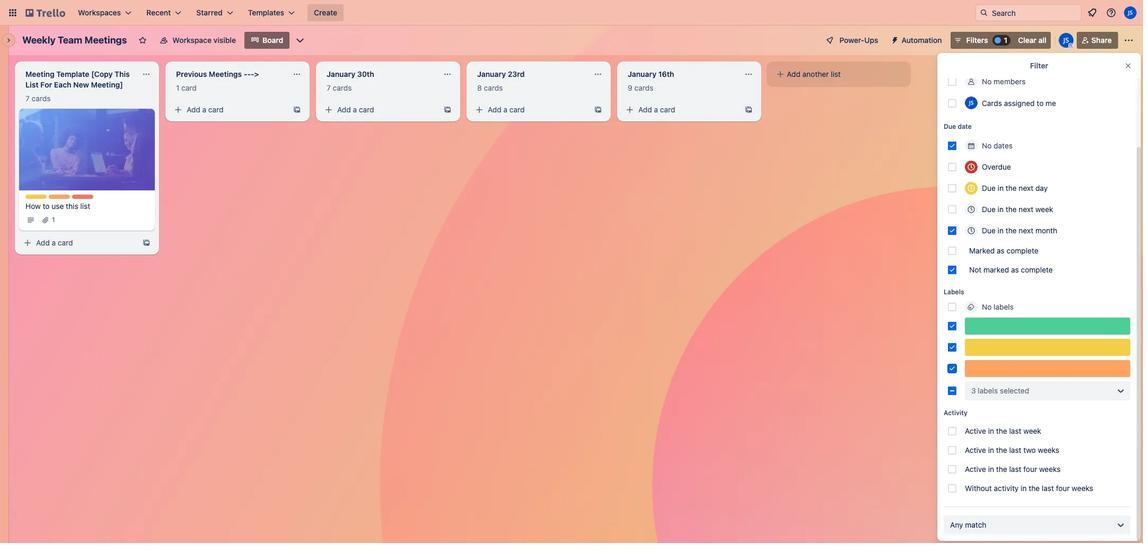 Task type: vqa. For each thing, say whether or not it's contained in the screenshot.
tricks
no



Task type: describe. For each thing, give the bounding box(es) containing it.
8 cards
[[477, 83, 503, 92]]

January 16th text field
[[622, 66, 738, 83]]

card for 7 cards
[[359, 105, 374, 114]]

create button
[[308, 4, 344, 21]]

meetings
[[85, 34, 127, 46]]

workspace visible
[[173, 36, 236, 45]]

7 for january 30th text box
[[327, 83, 331, 92]]

Board name text field
[[17, 32, 132, 49]]

sm image for 9 cards
[[625, 104, 635, 115]]

recent button
[[140, 4, 188, 21]]

card for 1 card
[[208, 105, 224, 114]]

January 30th text field
[[320, 66, 437, 83]]

overdue
[[982, 162, 1011, 171]]

create from template… image for 7 cards
[[443, 106, 452, 114]]

2 vertical spatial weeks
[[1072, 484, 1093, 493]]

add a card link for 1 card
[[170, 102, 289, 117]]

add another list link
[[771, 66, 907, 83]]

1 vertical spatial 1
[[176, 83, 179, 92]]

no labels
[[982, 302, 1014, 311]]

due for due in the next month
[[982, 226, 996, 235]]

back to home image
[[25, 4, 65, 21]]

sm image inside add another list link
[[775, 69, 786, 80]]

power-
[[840, 36, 865, 45]]

due for due in the next day
[[982, 183, 996, 193]]

starred button
[[190, 4, 240, 21]]

a down use
[[52, 238, 56, 247]]

filter
[[1030, 61, 1049, 70]]

sm image inside automation button
[[887, 32, 902, 47]]

search image
[[980, 8, 989, 17]]

active in the last two weeks
[[965, 445, 1060, 454]]

filters
[[967, 36, 988, 45]]

next for day
[[1019, 183, 1034, 193]]

assigned
[[1004, 98, 1035, 107]]

2 vertical spatial 1
[[52, 216, 55, 224]]

9 cards
[[628, 83, 654, 92]]

weeks for active in the last two weeks
[[1038, 445, 1060, 454]]

workspace visible button
[[153, 32, 242, 49]]

0 horizontal spatial list
[[80, 201, 90, 210]]

add for 7 cards
[[337, 105, 351, 114]]

week for active in the last week
[[1024, 426, 1042, 435]]

due in the next month
[[982, 226, 1058, 235]]

labels for 3
[[978, 386, 998, 395]]

no for no labels
[[982, 302, 992, 311]]

7 cards for january 30th text box
[[327, 83, 352, 92]]

color: yellow, title: none element
[[965, 339, 1131, 356]]

8
[[477, 83, 482, 92]]

add for 9 cards
[[639, 105, 652, 114]]

last for week
[[1009, 426, 1022, 435]]

due for due in the next week
[[982, 205, 996, 214]]

1 horizontal spatial to
[[1037, 98, 1044, 107]]

share button
[[1077, 32, 1118, 49]]

starred
[[196, 8, 223, 17]]

not marked as complete
[[969, 265, 1053, 274]]

add a card down use
[[36, 238, 73, 247]]

match
[[965, 520, 987, 529]]

clear all button
[[1014, 32, 1051, 49]]

close popover image
[[1124, 62, 1133, 70]]

two
[[1024, 445, 1036, 454]]

selected
[[1000, 386, 1030, 395]]

jacob simon (jacobsimon16) image
[[1059, 33, 1074, 48]]

due date
[[944, 123, 972, 130]]

in for active in the last week
[[988, 426, 994, 435]]

workspace
[[173, 36, 212, 45]]

a for 9 cards
[[654, 105, 658, 114]]

add a card link for 9 cards
[[622, 102, 740, 117]]

ups
[[865, 36, 878, 45]]

week for due in the next week
[[1036, 205, 1054, 214]]

marked
[[984, 265, 1009, 274]]

templates
[[248, 8, 284, 17]]

the for due in the next week
[[1006, 205, 1017, 214]]

templates button
[[242, 4, 301, 21]]

active in the last week
[[965, 426, 1042, 435]]

cards
[[982, 98, 1002, 107]]

1 card
[[176, 83, 197, 92]]

team
[[58, 34, 82, 46]]

active in the last four weeks
[[965, 465, 1061, 474]]

add a card for 8 cards
[[488, 105, 525, 114]]

visible
[[214, 36, 236, 45]]

due in the next day
[[982, 183, 1048, 193]]

this member is an admin of this board. image
[[1068, 43, 1073, 48]]

use
[[52, 201, 64, 210]]

recent
[[146, 8, 171, 17]]

how to use this list
[[25, 201, 90, 210]]

0 vertical spatial four
[[1024, 465, 1037, 474]]

add a card for 1 card
[[187, 105, 224, 114]]

clear
[[1018, 36, 1037, 45]]

in for due in the next month
[[998, 226, 1004, 235]]

this
[[66, 201, 78, 210]]

0 notifications image
[[1086, 6, 1099, 19]]

in for active in the last four weeks
[[988, 465, 994, 474]]



Task type: locate. For each thing, give the bounding box(es) containing it.
no
[[982, 77, 992, 86], [982, 141, 992, 150], [982, 302, 992, 311]]

active up without
[[965, 465, 986, 474]]

1 horizontal spatial as
[[1011, 265, 1019, 274]]

1 vertical spatial labels
[[978, 386, 998, 395]]

add down "9 cards"
[[639, 105, 652, 114]]

1 down use
[[52, 216, 55, 224]]

no for no members
[[982, 77, 992, 86]]

next up due in the next month
[[1019, 205, 1034, 214]]

a for 1 card
[[202, 105, 206, 114]]

jacob simon (jacobsimon16) image
[[1124, 6, 1137, 19], [965, 97, 978, 109]]

add a card link down this
[[19, 235, 138, 250]]

another
[[803, 69, 829, 78]]

0 vertical spatial to
[[1037, 98, 1044, 107]]

dates
[[994, 141, 1013, 150]]

0 horizontal spatial jacob simon (jacobsimon16) image
[[965, 97, 978, 109]]

power-ups
[[840, 36, 878, 45]]

0 vertical spatial 7 cards
[[327, 83, 352, 92]]

1 horizontal spatial list
[[831, 69, 841, 78]]

labels
[[994, 302, 1014, 311], [978, 386, 998, 395]]

no down marked on the right of page
[[982, 302, 992, 311]]

2 vertical spatial active
[[965, 465, 986, 474]]

a for 7 cards
[[353, 105, 357, 114]]

0 horizontal spatial 1
[[52, 216, 55, 224]]

last for two
[[1009, 445, 1022, 454]]

add a card link down january 23rd text field
[[471, 102, 590, 117]]

2 active from the top
[[965, 445, 986, 454]]

next for month
[[1019, 226, 1034, 235]]

week
[[1036, 205, 1054, 214], [1024, 426, 1042, 435]]

automation
[[902, 36, 942, 45]]

cards for january 30th text box
[[333, 83, 352, 92]]

0 vertical spatial 1
[[1004, 36, 1008, 45]]

not
[[969, 265, 982, 274]]

create from template… image
[[745, 106, 753, 114]]

add a card down january 30th text box
[[337, 105, 374, 114]]

1 vertical spatial complete
[[1021, 265, 1053, 274]]

all
[[1039, 36, 1047, 45]]

week up two
[[1024, 426, 1042, 435]]

sm image down 9
[[625, 104, 635, 115]]

0 vertical spatial no
[[982, 77, 992, 86]]

the
[[1006, 183, 1017, 193], [1006, 205, 1017, 214], [1006, 226, 1017, 235], [996, 426, 1007, 435], [996, 445, 1007, 454], [996, 465, 1007, 474], [1029, 484, 1040, 493]]

to left the me
[[1037, 98, 1044, 107]]

1 horizontal spatial 7 cards
[[327, 83, 352, 92]]

in for due in the next day
[[998, 183, 1004, 193]]

in down the due in the next day
[[998, 205, 1004, 214]]

month
[[1036, 226, 1058, 235]]

add a card for 7 cards
[[337, 105, 374, 114]]

due for due date
[[944, 123, 956, 130]]

1 vertical spatial to
[[43, 201, 50, 210]]

the up the active in the last two weeks
[[996, 426, 1007, 435]]

a down january 30th text box
[[353, 105, 357, 114]]

active for active in the last week
[[965, 426, 986, 435]]

due
[[944, 123, 956, 130], [982, 183, 996, 193], [982, 205, 996, 214], [982, 226, 996, 235]]

marked
[[969, 246, 995, 255]]

add left another
[[787, 69, 801, 78]]

0 vertical spatial list
[[831, 69, 841, 78]]

a for 8 cards
[[504, 105, 508, 114]]

to left use
[[43, 201, 50, 210]]

7 cards down january 30th text box
[[327, 83, 352, 92]]

due left the date
[[944, 123, 956, 130]]

due in the next week
[[982, 205, 1054, 214]]

color: orange, title: none element
[[965, 360, 1131, 377]]

automation button
[[887, 32, 949, 49]]

sm image left 'add another list' at the top of page
[[775, 69, 786, 80]]

1 horizontal spatial 7
[[327, 83, 331, 92]]

the for active in the last week
[[996, 426, 1007, 435]]

sm image
[[887, 32, 902, 47], [324, 104, 334, 115], [25, 215, 36, 225], [22, 237, 33, 248]]

7 for meeting template [copy this list for each new meeting] text field
[[25, 94, 30, 103]]

Meeting Template [Copy This List For Each New Meeting] text field
[[19, 66, 136, 93]]

add a card down 1 card
[[187, 105, 224, 114]]

cards down january 30th text box
[[333, 83, 352, 92]]

in down the active in the last week on the right bottom of the page
[[988, 445, 994, 454]]

3 labels selected
[[972, 386, 1030, 395]]

cards
[[333, 83, 352, 92], [484, 83, 503, 92], [635, 83, 654, 92], [32, 94, 51, 103]]

in up without
[[988, 465, 994, 474]]

add a card link down january 30th text box
[[320, 102, 439, 117]]

the up marked as complete
[[1006, 226, 1017, 235]]

active
[[965, 426, 986, 435], [965, 445, 986, 454], [965, 465, 986, 474]]

last for four
[[1009, 465, 1022, 474]]

1 vertical spatial as
[[1011, 265, 1019, 274]]

share
[[1092, 36, 1112, 45]]

1 vertical spatial active
[[965, 445, 986, 454]]

2 no from the top
[[982, 141, 992, 150]]

cards down meeting template [copy this list for each new meeting] text field
[[32, 94, 51, 103]]

add another list
[[787, 69, 841, 78]]

2 vertical spatial next
[[1019, 226, 1034, 235]]

add down 1 card
[[187, 105, 200, 114]]

active down the active in the last week on the right bottom of the page
[[965, 445, 986, 454]]

add a card link for 7 cards
[[320, 102, 439, 117]]

next left day
[[1019, 183, 1034, 193]]

show menu image
[[1124, 35, 1134, 46]]

the right "activity"
[[1029, 484, 1040, 493]]

labels
[[944, 288, 964, 296]]

2 horizontal spatial 1
[[1004, 36, 1008, 45]]

0 vertical spatial active
[[965, 426, 986, 435]]

due down the due in the next day
[[982, 205, 996, 214]]

1 vertical spatial jacob simon (jacobsimon16) image
[[965, 97, 978, 109]]

last down the active in the last two weeks
[[1009, 465, 1022, 474]]

cards right 8
[[484, 83, 503, 92]]

1 vertical spatial 7
[[25, 94, 30, 103]]

a down previous meetings ---> 'text box'
[[202, 105, 206, 114]]

1 next from the top
[[1019, 183, 1034, 193]]

sm image for 1 card
[[173, 104, 183, 115]]

workspaces
[[78, 8, 121, 17]]

activity
[[994, 484, 1019, 493]]

Search field
[[989, 5, 1081, 21]]

a
[[202, 105, 206, 114], [353, 105, 357, 114], [504, 105, 508, 114], [654, 105, 658, 114], [52, 238, 56, 247]]

due up marked
[[982, 226, 996, 235]]

card
[[181, 83, 197, 92], [208, 105, 224, 114], [359, 105, 374, 114], [510, 105, 525, 114], [660, 105, 675, 114], [58, 238, 73, 247]]

create from template… image
[[293, 106, 301, 114], [443, 106, 452, 114], [594, 106, 602, 114], [142, 238, 151, 247]]

create from template… image for 1 card
[[293, 106, 301, 114]]

2 vertical spatial no
[[982, 302, 992, 311]]

customize views image
[[295, 35, 306, 46]]

active for active in the last two weeks
[[965, 445, 986, 454]]

0 vertical spatial week
[[1036, 205, 1054, 214]]

power-ups button
[[818, 32, 885, 49]]

cards assigned to me
[[982, 98, 1056, 107]]

1
[[1004, 36, 1008, 45], [176, 83, 179, 92], [52, 216, 55, 224]]

complete
[[1007, 246, 1039, 255], [1021, 265, 1053, 274]]

next left month
[[1019, 226, 1034, 235]]

0 horizontal spatial four
[[1024, 465, 1037, 474]]

any match
[[950, 520, 987, 529]]

as right marked on the right of page
[[1011, 265, 1019, 274]]

3 next from the top
[[1019, 226, 1034, 235]]

last left two
[[1009, 445, 1022, 454]]

the for due in the next day
[[1006, 183, 1017, 193]]

workspaces button
[[72, 4, 138, 21]]

next
[[1019, 183, 1034, 193], [1019, 205, 1034, 214], [1019, 226, 1034, 235]]

Previous Meetings ---> text field
[[170, 66, 286, 83]]

cards for january 23rd text field
[[484, 83, 503, 92]]

add a card down "9 cards"
[[639, 105, 675, 114]]

add a card link for 8 cards
[[471, 102, 590, 117]]

add a card link down january 16th 'text field' at the right top of page
[[622, 102, 740, 117]]

1 horizontal spatial jacob simon (jacobsimon16) image
[[1124, 6, 1137, 19]]

marked as complete
[[969, 246, 1039, 255]]

cards for january 16th 'text field' at the right top of page
[[635, 83, 654, 92]]

activity
[[944, 409, 968, 417]]

complete down marked as complete
[[1021, 265, 1053, 274]]

color: green, title: none element
[[965, 318, 1131, 335]]

four
[[1024, 465, 1037, 474], [1056, 484, 1070, 493]]

due down overdue
[[982, 183, 996, 193]]

sm image
[[775, 69, 786, 80], [173, 104, 183, 115], [474, 104, 485, 115], [625, 104, 635, 115], [40, 215, 51, 225]]

no dates
[[982, 141, 1013, 150]]

0 vertical spatial complete
[[1007, 246, 1039, 255]]

1 vertical spatial next
[[1019, 205, 1034, 214]]

board link
[[244, 32, 290, 49]]

add a card
[[187, 105, 224, 114], [337, 105, 374, 114], [488, 105, 525, 114], [639, 105, 675, 114], [36, 238, 73, 247]]

in right "activity"
[[1021, 484, 1027, 493]]

sm image for 8 cards
[[474, 104, 485, 115]]

weeks
[[1038, 445, 1060, 454], [1039, 465, 1061, 474], [1072, 484, 1093, 493]]

7 cards down meeting template [copy this list for each new meeting] text field
[[25, 94, 51, 103]]

labels for no
[[994, 302, 1014, 311]]

in up the active in the last two weeks
[[988, 426, 994, 435]]

2 next from the top
[[1019, 205, 1034, 214]]

active down activity at the bottom right of page
[[965, 426, 986, 435]]

add
[[787, 69, 801, 78], [187, 105, 200, 114], [337, 105, 351, 114], [488, 105, 502, 114], [639, 105, 652, 114], [36, 238, 50, 247]]

add down 8 cards
[[488, 105, 502, 114]]

labels down not marked as complete
[[994, 302, 1014, 311]]

no for no dates
[[982, 141, 992, 150]]

the for active in the last four weeks
[[996, 465, 1007, 474]]

0 vertical spatial as
[[997, 246, 1005, 255]]

me
[[1046, 98, 1056, 107]]

last
[[1009, 426, 1022, 435], [1009, 445, 1022, 454], [1009, 465, 1022, 474], [1042, 484, 1054, 493]]

last down the active in the last four weeks
[[1042, 484, 1054, 493]]

0 horizontal spatial 7
[[25, 94, 30, 103]]

3 no from the top
[[982, 302, 992, 311]]

complete down due in the next month
[[1007, 246, 1039, 255]]

sm image down 1 card
[[173, 104, 183, 115]]

jacob simon (jacobsimon16) image left cards
[[965, 97, 978, 109]]

add for 1 card
[[187, 105, 200, 114]]

1 horizontal spatial four
[[1056, 484, 1070, 493]]

1 left clear
[[1004, 36, 1008, 45]]

in down overdue
[[998, 183, 1004, 193]]

0 vertical spatial next
[[1019, 183, 1034, 193]]

add for 8 cards
[[488, 105, 502, 114]]

0 horizontal spatial to
[[43, 201, 50, 210]]

3
[[972, 386, 976, 395]]

add a card for 9 cards
[[639, 105, 675, 114]]

the up "activity"
[[996, 465, 1007, 474]]

1 no from the top
[[982, 77, 992, 86]]

add down how
[[36, 238, 50, 247]]

as right marked
[[997, 246, 1005, 255]]

add down january 30th text box
[[337, 105, 351, 114]]

1 vertical spatial 7 cards
[[25, 94, 51, 103]]

the down the active in the last week on the right bottom of the page
[[996, 445, 1007, 454]]

add a card down 8 cards
[[488, 105, 525, 114]]

3 active from the top
[[965, 465, 986, 474]]

no left dates
[[982, 141, 992, 150]]

weeks for active in the last four weeks
[[1039, 465, 1061, 474]]

last up the active in the last two weeks
[[1009, 426, 1022, 435]]

without activity in the last four weeks
[[965, 484, 1093, 493]]

0 vertical spatial labels
[[994, 302, 1014, 311]]

date
[[958, 123, 972, 130]]

weekly
[[22, 34, 56, 46]]

any
[[950, 520, 963, 529]]

add a card link down previous meetings ---> 'text box'
[[170, 102, 289, 117]]

clear all
[[1018, 36, 1047, 45]]

weekly team meetings
[[22, 34, 127, 46]]

the for active in the last two weeks
[[996, 445, 1007, 454]]

1 vertical spatial four
[[1056, 484, 1070, 493]]

open information menu image
[[1106, 7, 1117, 18]]

in for due in the next week
[[998, 205, 1004, 214]]

0 horizontal spatial as
[[997, 246, 1005, 255]]

active for active in the last four weeks
[[965, 465, 986, 474]]

1 vertical spatial no
[[982, 141, 992, 150]]

0 horizontal spatial 7 cards
[[25, 94, 51, 103]]

0 vertical spatial jacob simon (jacobsimon16) image
[[1124, 6, 1137, 19]]

the down the due in the next day
[[1006, 205, 1017, 214]]

add a card link
[[170, 102, 289, 117], [320, 102, 439, 117], [471, 102, 590, 117], [622, 102, 740, 117], [19, 235, 138, 250]]

list
[[831, 69, 841, 78], [80, 201, 90, 210]]

in up marked as complete
[[998, 226, 1004, 235]]

create from template… image for 8 cards
[[594, 106, 602, 114]]

week up month
[[1036, 205, 1054, 214]]

card for 9 cards
[[660, 105, 675, 114]]

7 cards for meeting template [copy this list for each new meeting] text field
[[25, 94, 51, 103]]

1 down workspace
[[176, 83, 179, 92]]

a down january 23rd text field
[[504, 105, 508, 114]]

primary element
[[0, 0, 1143, 25]]

no members
[[982, 77, 1026, 86]]

sm image down how to use this list
[[40, 215, 51, 225]]

sm image down 8
[[474, 104, 485, 115]]

without
[[965, 484, 992, 493]]

labels right 3
[[978, 386, 998, 395]]

1 vertical spatial list
[[80, 201, 90, 210]]

card for 8 cards
[[510, 105, 525, 114]]

list right this
[[80, 201, 90, 210]]

cards for meeting template [copy this list for each new meeting] text field
[[32, 94, 51, 103]]

0 vertical spatial 7
[[327, 83, 331, 92]]

star or unstar board image
[[139, 36, 147, 45]]

list right another
[[831, 69, 841, 78]]

in for active in the last two weeks
[[988, 445, 994, 454]]

the up due in the next week
[[1006, 183, 1017, 193]]

jacob simon (jacobsimon16) image right 'open information menu' icon at the right top of page
[[1124, 6, 1137, 19]]

7 cards
[[327, 83, 352, 92], [25, 94, 51, 103]]

a down january 16th 'text field' at the right top of page
[[654, 105, 658, 114]]

1 vertical spatial weeks
[[1039, 465, 1061, 474]]

board
[[262, 36, 283, 45]]

as
[[997, 246, 1005, 255], [1011, 265, 1019, 274]]

1 active from the top
[[965, 426, 986, 435]]

members
[[994, 77, 1026, 86]]

next for week
[[1019, 205, 1034, 214]]

January 23rd text field
[[471, 66, 588, 83]]

how
[[25, 201, 41, 210]]

1 vertical spatial week
[[1024, 426, 1042, 435]]

1 horizontal spatial 1
[[176, 83, 179, 92]]

create
[[314, 8, 337, 17]]

0 vertical spatial weeks
[[1038, 445, 1060, 454]]

day
[[1036, 183, 1048, 193]]

cards right 9
[[635, 83, 654, 92]]

9
[[628, 83, 633, 92]]

no up cards
[[982, 77, 992, 86]]

the for due in the next month
[[1006, 226, 1017, 235]]



